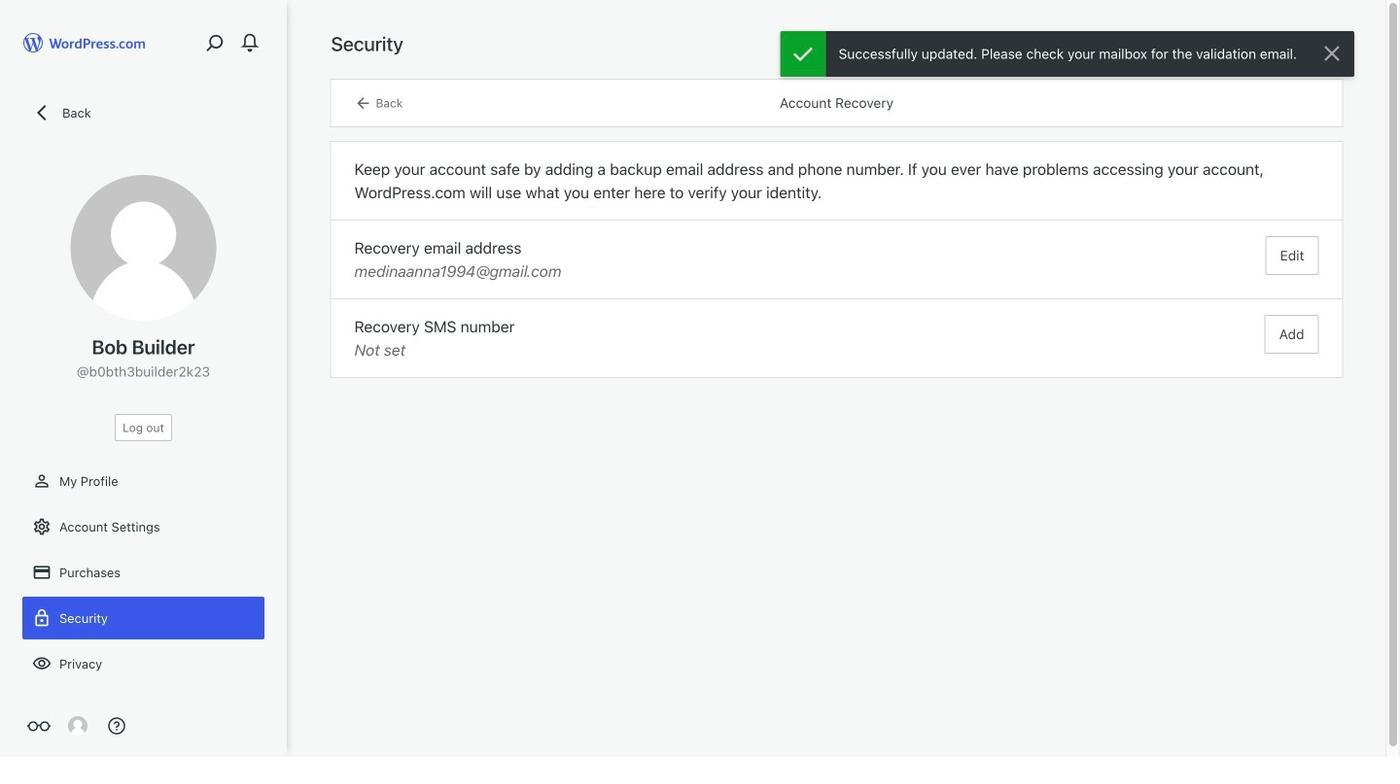 Task type: describe. For each thing, give the bounding box(es) containing it.
visibility image
[[32, 655, 52, 674]]

0 vertical spatial bob builder image
[[71, 175, 216, 321]]

reader image
[[27, 715, 51, 738]]

credit_card image
[[32, 563, 52, 583]]

notice status
[[781, 31, 1355, 77]]



Task type: vqa. For each thing, say whether or not it's contained in the screenshot.
the visibility Icon
yes



Task type: locate. For each thing, give the bounding box(es) containing it.
person image
[[32, 472, 52, 491]]

main content
[[331, 31, 1343, 377]]

settings image
[[32, 517, 52, 537]]

bob builder image
[[71, 175, 216, 321], [68, 717, 88, 736]]

1 vertical spatial bob builder image
[[68, 717, 88, 736]]

lock image
[[32, 609, 52, 628]]

dismiss image
[[1321, 42, 1344, 65]]



